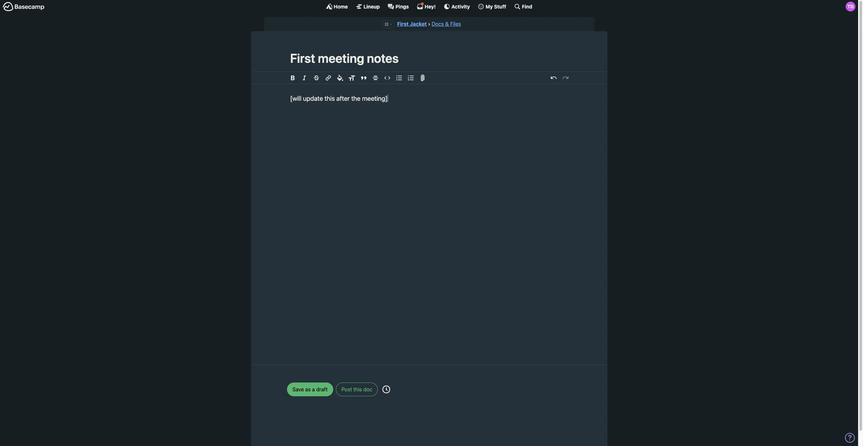 Task type: describe. For each thing, give the bounding box(es) containing it.
›
[[428, 21, 430, 27]]

docs
[[432, 21, 444, 27]]

docs & files link
[[432, 21, 461, 27]]

home
[[334, 3, 348, 9]]

post
[[341, 387, 352, 393]]

post this doc button
[[336, 383, 378, 397]]

stuff
[[494, 3, 506, 9]]

my stuff button
[[478, 3, 506, 10]]

first
[[397, 21, 409, 27]]

Type a title… text field
[[290, 51, 568, 66]]

hey! button
[[417, 2, 436, 10]]

first jacket
[[397, 21, 427, 27]]

pings button
[[388, 3, 409, 10]]

tyler black image
[[846, 2, 856, 11]]

doc
[[363, 387, 372, 393]]

my
[[486, 3, 493, 9]]

activity
[[451, 3, 470, 9]]

[will update this after the meeting]
[[290, 95, 388, 102]]



Task type: vqa. For each thing, say whether or not it's contained in the screenshot.
Files
yes



Task type: locate. For each thing, give the bounding box(es) containing it.
0 vertical spatial this
[[325, 95, 335, 102]]

Type your document here… text field
[[270, 84, 588, 357]]

lineup
[[364, 3, 380, 9]]

None submit
[[287, 383, 333, 397]]

home link
[[326, 3, 348, 10]]

this inside [will update this after the meeting] 'text box'
[[325, 95, 335, 102]]

lineup link
[[356, 3, 380, 10]]

pings
[[396, 3, 409, 9]]

this left 'doc'
[[353, 387, 362, 393]]

1 vertical spatial this
[[353, 387, 362, 393]]

my stuff
[[486, 3, 506, 9]]

main element
[[0, 0, 858, 13]]

1 horizontal spatial this
[[353, 387, 362, 393]]

the
[[351, 95, 361, 102]]

first jacket link
[[397, 21, 427, 27]]

[will
[[290, 95, 301, 102]]

hey!
[[425, 3, 436, 9]]

after
[[336, 95, 350, 102]]

this
[[325, 95, 335, 102], [353, 387, 362, 393]]

meeting]
[[362, 95, 388, 102]]

jacket
[[410, 21, 427, 27]]

schedule this to post later image
[[382, 386, 390, 394]]

switch accounts image
[[3, 2, 45, 12]]

activity link
[[444, 3, 470, 10]]

this left after
[[325, 95, 335, 102]]

update
[[303, 95, 323, 102]]

this inside post this doc button
[[353, 387, 362, 393]]

&
[[445, 21, 449, 27]]

0 horizontal spatial this
[[325, 95, 335, 102]]

find
[[522, 3, 532, 9]]

› docs & files
[[428, 21, 461, 27]]

files
[[450, 21, 461, 27]]

post this doc
[[341, 387, 372, 393]]

find button
[[514, 3, 532, 10]]



